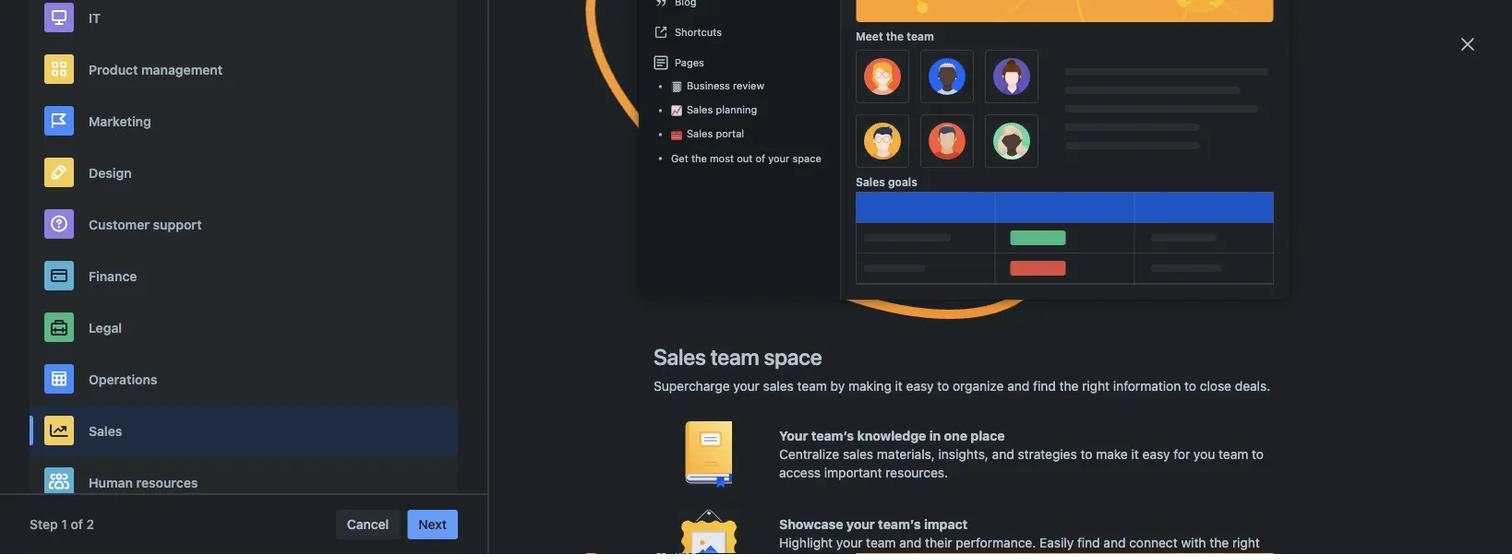 Task type: describe. For each thing, give the bounding box(es) containing it.
permissions.
[[637, 7, 715, 22]]

spaces
[[102, 312, 144, 324]]

resources
[[136, 475, 198, 491]]

starred link
[[91, 177, 313, 211]]

you for draft
[[1073, 293, 1093, 306]]

next
[[419, 518, 447, 533]]

with
[[1181, 536, 1206, 551]]

:notebook: image
[[671, 81, 682, 92]]

going on a trip!
[[388, 215, 496, 232]]

apps
[[456, 47, 487, 62]]

spacemarketing link
[[91, 369, 313, 403]]

builder for copy of hello!
[[854, 255, 891, 268]]

find inside "sales team space supercharge your sales team by making it easy to organize and find the right information to close deals."
[[1033, 379, 1056, 394]]

work
[[875, 555, 903, 555]]

it
[[89, 10, 101, 25]]

marketing button
[[30, 95, 458, 147]]

sales button
[[30, 405, 458, 457]]

try it in a 14-day trial of confluence standard. link
[[718, 7, 999, 22]]

operations
[[89, 372, 157, 387]]

october for copy of hello!
[[1132, 255, 1175, 268]]

goals
[[888, 175, 918, 188]]

of right 1
[[71, 518, 83, 533]]

it button
[[30, 0, 458, 43]]

make
[[1096, 447, 1128, 463]]

copy
[[388, 253, 424, 270]]

0 vertical spatial in
[[753, 7, 764, 22]]

group containing overview
[[91, 111, 313, 277]]

spacemarketing
[[132, 378, 229, 393]]

page
[[537, 7, 568, 22]]

step
[[30, 518, 58, 533]]

customer support button
[[30, 199, 458, 250]]

meet
[[856, 30, 883, 42]]

overview link
[[91, 111, 313, 144]]

product
[[89, 62, 138, 77]]

shortcuts
[[675, 26, 722, 38]]

the inside "sales team space supercharge your sales team by making it easy to organize and find the right information to close deals."
[[1060, 379, 1079, 394]]

support
[[153, 217, 202, 232]]

organize
[[953, 379, 1004, 394]]

in inside your team's knowledge in one place centralize sales materials, insights, and strategies to make it easy for you team to access important resources.
[[930, 429, 941, 444]]

2 vertical spatial draft
[[463, 332, 499, 344]]

ago
[[1192, 217, 1211, 230]]

you edited october 19, 2023 for copy of hello!
[[1073, 255, 1223, 268]]

recent link
[[91, 144, 313, 177]]

get
[[671, 153, 689, 165]]

easy inside "sales team space supercharge your sales team by making it easy to organize and find the right information to close deals."
[[906, 379, 934, 394]]

sales for goals
[[856, 175, 885, 188]]

bob builder for draft
[[830, 293, 891, 306]]

10
[[1132, 217, 1144, 230]]

overview
[[132, 120, 188, 135]]

place
[[971, 429, 1005, 444]]

easy inside your team's knowledge in one place centralize sales materials, insights, and strategies to make it easy for you team to access important resources.
[[1143, 447, 1170, 463]]

0 vertical spatial draft
[[496, 256, 531, 268]]

hello!
[[445, 253, 485, 270]]

1 vertical spatial space
[[793, 153, 822, 165]]

recent
[[132, 153, 174, 168]]

operations button
[[30, 354, 458, 405]]

finance button
[[30, 250, 458, 302]]

bob builder link for copy of hello!
[[830, 255, 891, 268]]

important
[[824, 466, 882, 481]]

to left organize
[[938, 379, 950, 394]]

bob for draft
[[830, 293, 851, 306]]

sales planning
[[687, 104, 757, 116]]

trial
[[823, 7, 847, 22]]

right for space
[[1082, 379, 1110, 394]]

and up forward.
[[900, 536, 922, 551]]

edited for copy of hello!
[[1096, 255, 1129, 268]]

going
[[388, 215, 428, 232]]

team's inside your team's knowledge in one place centralize sales materials, insights, and strategies to make it easy for you team to access important resources.
[[811, 429, 854, 444]]

you edited october 19, 2023 for draft
[[1073, 293, 1223, 306]]

forward.
[[907, 555, 956, 555]]

of right out
[[756, 153, 766, 165]]

it inside your team's knowledge in one place centralize sales materials, insights, and strategies to make it easy for you team to access important resources.
[[1132, 447, 1139, 463]]

human
[[89, 475, 133, 491]]

marketing
[[89, 113, 151, 129]]

for
[[1174, 447, 1190, 463]]

pages
[[675, 56, 704, 68]]

set
[[513, 7, 534, 22]]

people inside showcase your team's impact highlight your team and their performance. easily find and connect with the right people to move work forward.
[[779, 555, 820, 555]]

Search field
[[1162, 40, 1346, 70]]

global element
[[11, 29, 1158, 81]]

tasks link
[[91, 244, 313, 277]]

cancel
[[347, 518, 389, 533]]

day
[[798, 7, 820, 22]]

and inside "sales team space supercharge your sales team by making it easy to organize and find the right information to close deals."
[[1008, 379, 1030, 394]]

sales for portal
[[687, 128, 713, 140]]

19, for copy of hello!
[[1178, 255, 1193, 268]]

sales team space dialog
[[0, 0, 1513, 555]]

sales team space supercharge your sales team by making it easy to organize and find the right information to close deals.
[[654, 344, 1271, 394]]

1 bob builder link from the top
[[830, 217, 891, 230]]

starred
[[132, 186, 176, 201]]

edited for draft
[[1096, 293, 1129, 306]]

team left by
[[797, 379, 827, 394]]

sales goals
[[856, 175, 918, 188]]

next button
[[407, 511, 458, 540]]

insights,
[[939, 447, 989, 463]]

finance
[[89, 268, 137, 284]]

apps button
[[450, 40, 506, 70]]

information
[[1114, 379, 1181, 394]]

step 1 of 2
[[30, 518, 94, 533]]

design
[[89, 165, 132, 180]]

human resources button
[[30, 457, 458, 509]]

bob builder link for draft
[[830, 293, 891, 306]]

review
[[733, 80, 765, 92]]

impact
[[924, 518, 968, 533]]

it inside "sales team space supercharge your sales team by making it easy to organize and find the right information to close deals."
[[895, 379, 903, 394]]

customer
[[89, 217, 150, 232]]

0 horizontal spatial it
[[741, 7, 749, 22]]

drafts
[[132, 219, 169, 235]]

drafts link
[[91, 211, 313, 244]]

your inside "sales team space supercharge your sales team by making it easy to organize and find the right information to close deals."
[[734, 379, 760, 394]]

the right get
[[691, 153, 707, 165]]

of right trial
[[850, 7, 863, 22]]

most
[[710, 153, 734, 165]]

try
[[718, 7, 738, 22]]

banner containing apps
[[0, 29, 1513, 81]]

knowledge
[[857, 429, 927, 444]]



Task type: locate. For each thing, give the bounding box(es) containing it.
to left make
[[1081, 447, 1093, 463]]

team down confluence
[[907, 30, 934, 42]]

sales
[[687, 104, 713, 116], [687, 128, 713, 140], [856, 175, 885, 188], [654, 344, 706, 370], [89, 424, 122, 439]]

0 horizontal spatial find
[[1033, 379, 1056, 394]]

the
[[886, 30, 904, 42], [691, 153, 707, 165], [1060, 379, 1079, 394], [1210, 536, 1229, 551]]

0 vertical spatial 19,
[[1178, 255, 1193, 268]]

0 vertical spatial right
[[1082, 379, 1110, 394]]

0 vertical spatial team's
[[811, 429, 854, 444]]

sales portal
[[687, 128, 744, 140]]

space
[[597, 7, 634, 22], [793, 153, 822, 165], [764, 344, 822, 370]]

team's inside showcase your team's impact highlight your team and their performance. easily find and connect with the right people to move work forward.
[[878, 518, 921, 533]]

0 horizontal spatial team's
[[811, 429, 854, 444]]

invite
[[611, 47, 645, 62]]

one
[[944, 429, 968, 444]]

0 vertical spatial a
[[767, 7, 774, 22]]

sales
[[763, 379, 794, 394], [843, 447, 874, 463]]

1 vertical spatial it
[[895, 379, 903, 394]]

team
[[907, 30, 934, 42], [711, 344, 759, 370], [797, 379, 827, 394], [1219, 447, 1249, 463], [866, 536, 896, 551]]

3 edited from the top
[[1096, 293, 1129, 306]]

2 2023 from the top
[[1196, 293, 1223, 306]]

1 vertical spatial a
[[453, 215, 461, 232]]

3 bob builder from the top
[[830, 293, 891, 306]]

and down place
[[992, 447, 1015, 463]]

team inside your team's knowledge in one place centralize sales materials, insights, and strategies to make it easy for you team to access important resources.
[[1219, 447, 1249, 463]]

1 you from the top
[[1073, 217, 1093, 230]]

2 vertical spatial you
[[1073, 293, 1093, 306]]

making
[[849, 379, 892, 394]]

get the most out of your space
[[671, 153, 822, 165]]

in left one
[[930, 429, 941, 444]]

out
[[737, 153, 753, 165]]

connect
[[1130, 536, 1178, 551]]

right left information at bottom
[[1082, 379, 1110, 394]]

1 vertical spatial you
[[1073, 255, 1093, 268]]

highlight
[[779, 536, 833, 551]]

1 horizontal spatial people
[[779, 555, 820, 555]]

2 you from the top
[[1073, 255, 1093, 268]]

it right the try
[[741, 7, 749, 22]]

1 vertical spatial edited
[[1096, 255, 1129, 268]]

1 vertical spatial sales
[[843, 447, 874, 463]]

sales up the "supercharge"
[[654, 344, 706, 370]]

people inside invite people "button"
[[648, 47, 690, 62]]

and left connect
[[1104, 536, 1126, 551]]

1 you edited october 19, 2023 from the top
[[1073, 255, 1223, 268]]

management
[[141, 62, 223, 77]]

0 vertical spatial space
[[597, 7, 634, 22]]

1 vertical spatial easy
[[1143, 447, 1170, 463]]

1 vertical spatial you edited october 19, 2023
[[1073, 293, 1223, 306]]

2 you edited october 19, 2023 from the top
[[1073, 293, 1223, 306]]

to inside showcase your team's impact highlight your team and their performance. easily find and connect with the right people to move work forward.
[[823, 555, 835, 555]]

0 vertical spatial you
[[1073, 217, 1093, 230]]

to
[[938, 379, 950, 394], [1185, 379, 1197, 394], [1081, 447, 1093, 463], [1252, 447, 1264, 463], [823, 555, 835, 555]]

0 vertical spatial you edited october 19, 2023
[[1073, 255, 1223, 268]]

you edited 10 minutes ago
[[1073, 217, 1211, 230]]

to left move
[[823, 555, 835, 555]]

2 october from the top
[[1132, 293, 1175, 306]]

team right you
[[1219, 447, 1249, 463]]

2 vertical spatial bob builder
[[830, 293, 891, 306]]

close
[[1200, 379, 1232, 394]]

1 19, from the top
[[1178, 255, 1193, 268]]

bob builder
[[830, 217, 891, 230], [830, 255, 891, 268], [830, 293, 891, 306]]

legal
[[89, 320, 122, 335]]

easy right making
[[906, 379, 934, 394]]

edited
[[1096, 217, 1129, 230], [1096, 255, 1129, 268], [1096, 293, 1129, 306]]

and right organize
[[1008, 379, 1030, 394]]

minutes
[[1147, 217, 1189, 230]]

the inside showcase your team's impact highlight your team and their performance. easily find and connect with the right people to move work forward.
[[1210, 536, 1229, 551]]

close image
[[1457, 33, 1479, 55]]

a right on
[[453, 215, 461, 232]]

people
[[648, 47, 690, 62], [779, 555, 820, 555]]

portal
[[716, 128, 744, 140]]

1 vertical spatial bob builder
[[830, 255, 891, 268]]

1 horizontal spatial find
[[1078, 536, 1100, 551]]

it right make
[[1132, 447, 1139, 463]]

and inside your team's knowledge in one place centralize sales materials, insights, and strategies to make it easy for you team to access important resources.
[[992, 447, 1015, 463]]

space up "your"
[[764, 344, 822, 370]]

1
[[61, 518, 67, 533]]

1 vertical spatial draft
[[459, 294, 494, 306]]

in
[[753, 7, 764, 22], [930, 429, 941, 444]]

14-
[[778, 7, 798, 22]]

easy left for
[[1143, 447, 1170, 463]]

space up invite
[[597, 7, 634, 22]]

0 vertical spatial october
[[1132, 255, 1175, 268]]

sales down the business
[[687, 104, 713, 116]]

people down highlight
[[779, 555, 820, 555]]

product management button
[[30, 43, 458, 95]]

you for copy of hello!
[[1073, 255, 1093, 268]]

1 vertical spatial 2023
[[1196, 293, 1223, 306]]

3 bob from the top
[[830, 293, 851, 306]]

0 vertical spatial bob builder
[[830, 217, 891, 230]]

1 vertical spatial october
[[1132, 293, 1175, 306]]

0 vertical spatial bob builder link
[[830, 217, 891, 230]]

3 bob builder link from the top
[[830, 293, 891, 306]]

banner
[[0, 29, 1513, 81]]

1 vertical spatial builder
[[854, 255, 891, 268]]

right inside showcase your team's impact highlight your team and their performance. easily find and connect with the right people to move work forward.
[[1233, 536, 1260, 551]]

2023 for copy of hello!
[[1196, 255, 1223, 268]]

your
[[779, 429, 808, 444]]

1 horizontal spatial a
[[767, 7, 774, 22]]

business
[[687, 80, 730, 92]]

sales inside "sales team space supercharge your sales team by making it easy to organize and find the right information to close deals."
[[763, 379, 794, 394]]

0 vertical spatial sales
[[763, 379, 794, 394]]

1 bob from the top
[[830, 217, 851, 230]]

sales for planning
[[687, 104, 713, 116]]

1 horizontal spatial easy
[[1143, 447, 1170, 463]]

confluence image
[[48, 44, 157, 66], [48, 44, 157, 66]]

2023 for draft
[[1196, 293, 1223, 306]]

0 horizontal spatial people
[[648, 47, 690, 62]]

the right the with
[[1210, 536, 1229, 551]]

sales inside your team's knowledge in one place centralize sales materials, insights, and strategies to make it easy for you team to access important resources.
[[843, 447, 874, 463]]

sales inside "sales team space supercharge your sales team by making it easy to organize and find the right information to close deals."
[[654, 344, 706, 370]]

1 vertical spatial bob
[[830, 255, 851, 268]]

human resources
[[89, 475, 198, 491]]

0 horizontal spatial in
[[753, 7, 764, 22]]

19, for draft
[[1178, 293, 1193, 306]]

to left close
[[1185, 379, 1197, 394]]

1 vertical spatial bob builder link
[[830, 255, 891, 268]]

3 builder from the top
[[854, 293, 891, 306]]

0 vertical spatial easy
[[906, 379, 934, 394]]

0 vertical spatial edited
[[1096, 217, 1129, 230]]

0 horizontal spatial a
[[453, 215, 461, 232]]

0 horizontal spatial easy
[[906, 379, 934, 394]]

set page and space permissions. try it in a 14-day trial of confluence standard.
[[513, 7, 999, 22]]

strategies
[[1018, 447, 1077, 463]]

meet the team
[[856, 30, 934, 42]]

and right page
[[571, 7, 594, 22]]

2 edited from the top
[[1096, 255, 1129, 268]]

right for team's
[[1233, 536, 1260, 551]]

centralize
[[779, 447, 840, 463]]

2 vertical spatial bob builder link
[[830, 293, 891, 306]]

product management
[[89, 62, 223, 77]]

draft
[[496, 256, 531, 268], [459, 294, 494, 306], [463, 332, 499, 344]]

1 horizontal spatial right
[[1233, 536, 1260, 551]]

access
[[779, 466, 821, 481]]

sales inside button
[[89, 424, 122, 439]]

group
[[91, 111, 313, 277]]

of right copy
[[427, 253, 441, 270]]

2 builder from the top
[[854, 255, 891, 268]]

2 19, from the top
[[1178, 293, 1193, 306]]

sales up important
[[843, 447, 874, 463]]

cancel button
[[336, 511, 400, 540]]

2 vertical spatial builder
[[854, 293, 891, 306]]

the down confluence
[[886, 30, 904, 42]]

:toolbox: image
[[671, 129, 682, 140], [671, 129, 682, 140]]

1 bob builder from the top
[[830, 217, 891, 230]]

0 horizontal spatial right
[[1082, 379, 1110, 394]]

bob
[[830, 217, 851, 230], [830, 255, 851, 268], [830, 293, 851, 306]]

1 horizontal spatial sales
[[843, 447, 874, 463]]

planning
[[716, 104, 757, 116]]

resources.
[[886, 466, 948, 481]]

2 vertical spatial it
[[1132, 447, 1139, 463]]

find right organize
[[1033, 379, 1056, 394]]

the up strategies
[[1060, 379, 1079, 394]]

2 horizontal spatial it
[[1132, 447, 1139, 463]]

october for draft
[[1132, 293, 1175, 306]]

1 horizontal spatial it
[[895, 379, 903, 394]]

2 vertical spatial edited
[[1096, 293, 1129, 306]]

you
[[1194, 447, 1215, 463]]

trip!
[[465, 215, 496, 232]]

it right making
[[895, 379, 903, 394]]

legal button
[[30, 302, 458, 354]]

invite people
[[611, 47, 690, 62]]

find inside showcase your team's impact highlight your team and their performance. easily find and connect with the right people to move work forward.
[[1078, 536, 1100, 551]]

19,
[[1178, 255, 1193, 268], [1178, 293, 1193, 306]]

3 you from the top
[[1073, 293, 1093, 306]]

:chart_with_upwards_trend: image
[[671, 105, 682, 116], [671, 105, 682, 116]]

1 vertical spatial 19,
[[1178, 293, 1193, 306]]

you
[[1073, 217, 1093, 230], [1073, 255, 1093, 268], [1073, 293, 1093, 306]]

to right you
[[1252, 447, 1264, 463]]

on
[[432, 215, 449, 232]]

by
[[831, 379, 845, 394]]

bob builder for copy of hello!
[[830, 255, 891, 268]]

1 vertical spatial people
[[779, 555, 820, 555]]

builder for draft
[[854, 293, 891, 306]]

copy of hello!
[[388, 253, 485, 270]]

1 october from the top
[[1132, 255, 1175, 268]]

easy
[[906, 379, 934, 394], [1143, 447, 1170, 463]]

invite people button
[[600, 40, 701, 70]]

right right the with
[[1233, 536, 1260, 551]]

showcase
[[779, 518, 844, 533]]

bob for copy of hello!
[[830, 255, 851, 268]]

team inside showcase your team's impact highlight your team and their performance. easily find and connect with the right people to move work forward.
[[866, 536, 896, 551]]

:notebook: image
[[671, 81, 682, 92]]

0 vertical spatial people
[[648, 47, 690, 62]]

2023
[[1196, 255, 1223, 268], [1196, 293, 1223, 306]]

it
[[741, 7, 749, 22], [895, 379, 903, 394], [1132, 447, 1139, 463]]

you edited october 19, 2023
[[1073, 255, 1223, 268], [1073, 293, 1223, 306]]

sales up human
[[89, 424, 122, 439]]

2 vertical spatial bob
[[830, 293, 851, 306]]

1 vertical spatial in
[[930, 429, 941, 444]]

0 vertical spatial bob
[[830, 217, 851, 230]]

1 horizontal spatial in
[[930, 429, 941, 444]]

team up the "supercharge"
[[711, 344, 759, 370]]

in left 14-
[[753, 7, 764, 22]]

space right out
[[793, 153, 822, 165]]

your team's knowledge in one place centralize sales materials, insights, and strategies to make it easy for you team to access important resources.
[[779, 429, 1264, 481]]

sales up "your"
[[763, 379, 794, 394]]

team's up work
[[878, 518, 921, 533]]

2 bob builder link from the top
[[830, 255, 891, 268]]

performance.
[[956, 536, 1036, 551]]

find right easily
[[1078, 536, 1100, 551]]

sales left portal
[[687, 128, 713, 140]]

2 vertical spatial space
[[764, 344, 822, 370]]

1 vertical spatial team's
[[878, 518, 921, 533]]

1 horizontal spatial team's
[[878, 518, 921, 533]]

2 bob builder from the top
[[830, 255, 891, 268]]

right
[[1082, 379, 1110, 394], [1233, 536, 1260, 551]]

design button
[[30, 147, 458, 199]]

right inside "sales team space supercharge your sales team by making it easy to organize and find the right information to close deals."
[[1082, 379, 1110, 394]]

0 vertical spatial find
[[1033, 379, 1056, 394]]

team up work
[[866, 536, 896, 551]]

Filter by title field
[[367, 147, 522, 173]]

people up :notebook: icon
[[648, 47, 690, 62]]

2 bob from the top
[[830, 255, 851, 268]]

0 vertical spatial 2023
[[1196, 255, 1223, 268]]

1 2023 from the top
[[1196, 255, 1223, 268]]

move
[[839, 555, 871, 555]]

1 vertical spatial find
[[1078, 536, 1100, 551]]

sales left "goals"
[[856, 175, 885, 188]]

a left 14-
[[767, 7, 774, 22]]

team's up centralize
[[811, 429, 854, 444]]

1 builder from the top
[[854, 217, 891, 230]]

sales for team
[[654, 344, 706, 370]]

materials,
[[877, 447, 935, 463]]

0 vertical spatial builder
[[854, 217, 891, 230]]

1 edited from the top
[[1096, 217, 1129, 230]]

business review
[[687, 80, 765, 92]]

space inside "sales team space supercharge your sales team by making it easy to organize and find the right information to close deals."
[[764, 344, 822, 370]]

1 vertical spatial right
[[1233, 536, 1260, 551]]

2
[[86, 518, 94, 533]]

0 horizontal spatial sales
[[763, 379, 794, 394]]

0 vertical spatial it
[[741, 7, 749, 22]]



Task type: vqa. For each thing, say whether or not it's contained in the screenshot.
the bottommost Space settings
no



